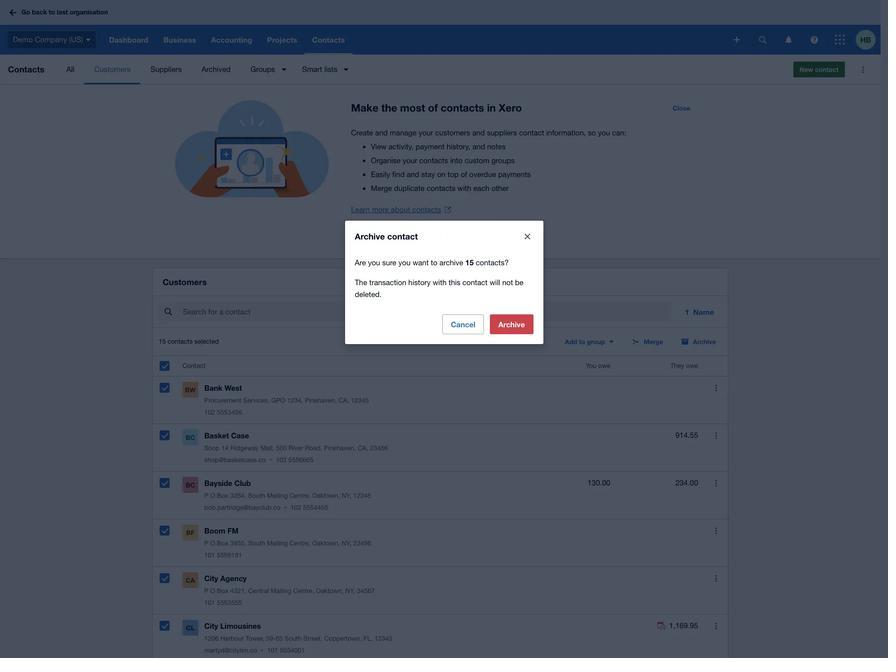 Task type: describe. For each thing, give the bounding box(es) containing it.
you
[[586, 362, 597, 370]]

5556665
[[289, 457, 314, 464]]

914.55
[[676, 431, 698, 440]]

demo
[[13, 35, 33, 44]]

new
[[800, 65, 814, 73]]

harbour
[[221, 635, 244, 643]]

contacts?
[[476, 258, 509, 267]]

fm
[[228, 526, 239, 535]]

smart lists
[[302, 65, 338, 73]]

not
[[503, 278, 513, 287]]

the
[[355, 278, 367, 287]]

organise
[[371, 156, 401, 165]]

5554455
[[303, 504, 328, 512]]

and left suppliers
[[473, 128, 485, 137]]

procurement
[[204, 397, 241, 404]]

duplicate
[[394, 184, 425, 192]]

payments
[[498, 170, 531, 179]]

services,
[[243, 397, 270, 404]]

pinehaven, inside bank west procurement services, gpo 1234, pinehaven, ca, 12345 102 5553456
[[305, 397, 337, 404]]

name button
[[678, 302, 722, 322]]

lists
[[324, 65, 338, 73]]

boom fm p o box 3955, south mailing centre, oaktown, ny, 23456 101 5559191
[[204, 526, 371, 559]]

history
[[409, 278, 431, 287]]

hb banner
[[0, 0, 881, 55]]

bf
[[186, 529, 195, 537]]

p for city agency
[[204, 587, 209, 595]]

101 inside city limousines 1206 harbour tower, 59-65 south street, coppertown, fl, 12345 martyd@citylim.co • 101 5554001
[[267, 647, 278, 654]]

transaction
[[369, 278, 406, 287]]

2 horizontal spatial archive
[[693, 338, 716, 346]]

1,169.95 link
[[658, 620, 698, 632]]

3354,
[[230, 492, 246, 500]]

company
[[35, 35, 67, 44]]

go back to last organisation link
[[6, 4, 114, 21]]

smart lists button
[[292, 55, 355, 84]]

are you sure you want to archive 15 contacts?
[[355, 258, 509, 267]]

city for city agency
[[204, 574, 218, 583]]

and up view
[[375, 128, 388, 137]]

914.55 link
[[676, 430, 698, 442]]

ny, for boom fm
[[342, 540, 352, 547]]

agency
[[220, 574, 247, 583]]

city for city limousines
[[204, 622, 218, 631]]

navigation inside hb banner
[[102, 25, 727, 55]]

101 for city agency
[[204, 599, 215, 607]]

archive for archive contact
[[355, 231, 385, 242]]

owe for you owe
[[599, 362, 611, 370]]

archive contact
[[355, 231, 418, 242]]

contacts up customers
[[441, 102, 484, 114]]

tower,
[[246, 635, 264, 643]]

65
[[276, 635, 283, 643]]

hb button
[[856, 25, 881, 55]]

customers
[[435, 128, 470, 137]]

selected
[[194, 338, 219, 345]]

12345 inside bank west procurement services, gpo 1234, pinehaven, ca, 12345 102 5553456
[[351, 397, 369, 404]]

p for boom fm
[[204, 540, 209, 547]]

all
[[66, 65, 74, 73]]

west
[[225, 384, 242, 393]]

svg image inside demo company (us) popup button
[[86, 39, 91, 41]]

with for each
[[458, 184, 471, 192]]

in
[[487, 102, 496, 114]]

groups
[[492, 156, 515, 165]]

archive button inside dialog
[[490, 315, 534, 334]]

shop
[[204, 445, 220, 452]]

2 horizontal spatial you
[[598, 128, 610, 137]]

xero
[[499, 102, 522, 114]]

case
[[231, 431, 249, 440]]

so
[[588, 128, 596, 137]]

to inside hb banner
[[49, 8, 55, 16]]

to inside are you sure you want to archive 15 contacts?
[[431, 258, 438, 267]]

watch video [1:41]
[[370, 231, 426, 239]]

they
[[671, 362, 685, 370]]

easily
[[371, 170, 390, 179]]

organise your contacts into custom groups
[[371, 156, 515, 165]]

4321,
[[230, 587, 246, 595]]

south inside city limousines 1206 harbour tower, 59-65 south street, coppertown, fl, 12345 martyd@citylim.co • 101 5554001
[[285, 635, 302, 643]]

mailing for club
[[267, 492, 288, 500]]

contacts down on
[[427, 184, 456, 192]]

organisation
[[70, 8, 108, 16]]

easily find and stay on top of overdue payments
[[371, 170, 531, 179]]

owe for they owe
[[686, 362, 698, 370]]

234.00 link
[[676, 477, 698, 489]]

101 for boom fm
[[204, 552, 215, 559]]

contacts down payment
[[420, 156, 448, 165]]

1 horizontal spatial you
[[399, 258, 411, 267]]

this
[[449, 278, 461, 287]]

contact inside new contact button
[[815, 65, 839, 73]]

centre, for bayside club
[[290, 492, 311, 500]]

deleted.
[[355, 290, 382, 299]]

centre, for boom fm
[[290, 540, 311, 547]]

archive contact dialog
[[345, 221, 543, 344]]

add to group button
[[559, 334, 620, 350]]

1 vertical spatial 15
[[159, 338, 166, 345]]

activity,
[[389, 142, 414, 151]]

o for boom
[[210, 540, 215, 547]]

group
[[587, 338, 605, 346]]

find
[[392, 170, 405, 179]]

130.00
[[588, 479, 611, 487]]

demo company (us)
[[13, 35, 83, 44]]

5559191
[[217, 552, 242, 559]]

central
[[248, 587, 269, 595]]

1,169.95
[[670, 622, 698, 630]]

customers button
[[84, 55, 141, 84]]

oaktown, for bayside club
[[312, 492, 340, 500]]

oaktown, for boom fm
[[312, 540, 340, 547]]

cancel
[[451, 320, 476, 329]]

be
[[515, 278, 524, 287]]

• for basket case
[[270, 457, 272, 464]]

city limousines 1206 harbour tower, 59-65 south street, coppertown, fl, 12345 martyd@citylim.co • 101 5554001
[[204, 622, 393, 654]]

Search for a contact field
[[182, 303, 672, 322]]

cancel button
[[443, 315, 484, 334]]

stay
[[422, 170, 435, 179]]

ny, for bayside club
[[342, 492, 352, 500]]

view activity, payment history, and notes
[[371, 142, 506, 151]]

3955,
[[230, 540, 246, 547]]

p for bayside club
[[204, 492, 209, 500]]

oaktown, for city agency
[[316, 587, 344, 595]]

bank west procurement services, gpo 1234, pinehaven, ca, 12345 102 5553456
[[204, 384, 369, 416]]

archive for archive button within the dialog
[[499, 320, 525, 329]]

0 vertical spatial your
[[419, 128, 433, 137]]

1 horizontal spatial of
[[461, 170, 467, 179]]

bank
[[204, 384, 223, 393]]



Task type: locate. For each thing, give the bounding box(es) containing it.
0 vertical spatial archive
[[355, 231, 385, 242]]

1 vertical spatial bc
[[186, 481, 195, 489]]

archived button
[[192, 55, 241, 84]]

1 horizontal spatial with
[[458, 184, 471, 192]]

archive up are
[[355, 231, 385, 242]]

of right the most
[[428, 102, 438, 114]]

merge
[[371, 184, 392, 192], [644, 338, 664, 346]]

102 left 5554455
[[291, 504, 301, 512]]

23456 for basket case
[[370, 445, 388, 452]]

box up 5559191
[[217, 540, 229, 547]]

• for bayside club
[[284, 504, 287, 512]]

23456
[[370, 445, 388, 452], [353, 540, 371, 547]]

0 vertical spatial box
[[217, 492, 229, 500]]

o for bayside
[[210, 492, 215, 500]]

1 vertical spatial 102
[[276, 457, 287, 464]]

mailing inside bayside club p o box 3354, south mailing centre, oaktown, ny, 12345 bob.partridge@bayclub.co • 102 5554455
[[267, 492, 288, 500]]

101 left 5553555
[[204, 599, 215, 607]]

2 horizontal spatial •
[[284, 504, 287, 512]]

102 for bayside club
[[291, 504, 301, 512]]

15
[[466, 258, 474, 267], [159, 338, 166, 345]]

and up custom
[[473, 142, 485, 151]]

ca, right 1234,
[[339, 397, 349, 404]]

1 vertical spatial ny,
[[342, 540, 352, 547]]

12345 for club
[[353, 492, 371, 500]]

south for club
[[248, 492, 265, 500]]

1 bc from the top
[[186, 434, 195, 442]]

box down bayside
[[217, 492, 229, 500]]

1 horizontal spatial close button
[[667, 100, 697, 116]]

close
[[673, 104, 691, 112]]

bayside club p o box 3354, south mailing centre, oaktown, ny, 12345 bob.partridge@bayclub.co • 102 5554455
[[204, 479, 371, 512]]

12345
[[351, 397, 369, 404], [353, 492, 371, 500], [375, 635, 393, 643]]

0 horizontal spatial •
[[261, 647, 263, 654]]

1 vertical spatial box
[[217, 540, 229, 547]]

make the most of contacts in xero
[[351, 102, 522, 114]]

p left 4321,
[[204, 587, 209, 595]]

12345 inside bayside club p o box 3354, south mailing centre, oaktown, ny, 12345 bob.partridge@bayclub.co • 102 5554455
[[353, 492, 371, 500]]

contacts
[[8, 64, 44, 74]]

your
[[419, 128, 433, 137], [403, 156, 417, 165]]

23456 inside boom fm p o box 3955, south mailing centre, oaktown, ny, 23456 101 5559191
[[353, 540, 371, 547]]

1 vertical spatial merge
[[644, 338, 664, 346]]

0 horizontal spatial owe
[[599, 362, 611, 370]]

• inside city limousines 1206 harbour tower, 59-65 south street, coppertown, fl, 12345 martyd@citylim.co • 101 5554001
[[261, 647, 263, 654]]

box for city
[[217, 587, 229, 595]]

contacts
[[441, 102, 484, 114], [420, 156, 448, 165], [427, 184, 456, 192], [412, 205, 441, 214], [168, 338, 193, 345]]

0 vertical spatial 23456
[[370, 445, 388, 452]]

oaktown, down 5554455
[[312, 540, 340, 547]]

create and manage your customers and suppliers contact information, so you can:
[[351, 128, 627, 137]]

box for boom
[[217, 540, 229, 547]]

ny, inside bayside club p o box 3354, south mailing centre, oaktown, ny, 12345 bob.partridge@bayclub.co • 102 5554455
[[342, 492, 352, 500]]

1 horizontal spatial your
[[419, 128, 433, 137]]

3 o from the top
[[210, 587, 215, 595]]

1 vertical spatial •
[[284, 504, 287, 512]]

merge for merge
[[644, 338, 664, 346]]

go back to last organisation
[[21, 8, 108, 16]]

contacts down merge duplicate contacts with each other
[[412, 205, 441, 214]]

p inside boom fm p o box 3955, south mailing centre, oaktown, ny, 23456 101 5559191
[[204, 540, 209, 547]]

0 horizontal spatial with
[[433, 278, 447, 287]]

1 vertical spatial 12345
[[353, 492, 371, 500]]

on
[[437, 170, 446, 179]]

15 right archive on the top of the page
[[466, 258, 474, 267]]

oaktown, inside boom fm p o box 3955, south mailing centre, oaktown, ny, 23456 101 5559191
[[312, 540, 340, 547]]

to inside popup button
[[579, 338, 585, 346]]

archive button down not
[[490, 315, 534, 334]]

12345 inside city limousines 1206 harbour tower, 59-65 south street, coppertown, fl, 12345 martyd@citylim.co • 101 5554001
[[375, 635, 393, 643]]

city right ca
[[204, 574, 218, 583]]

view
[[371, 142, 387, 151]]

1 horizontal spatial 15
[[466, 258, 474, 267]]

0 vertical spatial south
[[248, 492, 265, 500]]

0 horizontal spatial archive button
[[490, 315, 534, 334]]

most
[[400, 102, 425, 114]]

2 vertical spatial oaktown,
[[316, 587, 344, 595]]

new contact button
[[793, 62, 845, 77]]

box for bayside
[[217, 492, 229, 500]]

101 inside boom fm p o box 3955, south mailing centre, oaktown, ny, 23456 101 5559191
[[204, 552, 215, 559]]

p inside the city agency p o box 4321, central mailing centre, oaktown, ny, 34567 101 5553555
[[204, 587, 209, 595]]

with inside the transaction history with this contact will not be deleted.
[[433, 278, 447, 287]]

5553456
[[217, 409, 242, 416]]

and
[[375, 128, 388, 137], [473, 128, 485, 137], [473, 142, 485, 151], [407, 170, 419, 179]]

1 vertical spatial 23456
[[353, 540, 371, 547]]

o for city
[[210, 587, 215, 595]]

navigation
[[102, 25, 727, 55]]

1 horizontal spatial ca,
[[358, 445, 368, 452]]

2 vertical spatial south
[[285, 635, 302, 643]]

p inside bayside club p o box 3354, south mailing centre, oaktown, ny, 12345 bob.partridge@bayclub.co • 102 5554455
[[204, 492, 209, 500]]

archive button up they owe
[[675, 334, 722, 350]]

merge duplicate contacts with each other
[[371, 184, 509, 192]]

1 o from the top
[[210, 492, 215, 500]]

south right 3354,
[[248, 492, 265, 500]]

1 box from the top
[[217, 492, 229, 500]]

• down mall,
[[270, 457, 272, 464]]

oaktown,
[[312, 492, 340, 500], [312, 540, 340, 547], [316, 587, 344, 595]]

south inside bayside club p o box 3354, south mailing centre, oaktown, ny, 12345 bob.partridge@bayclub.co • 102 5554455
[[248, 492, 265, 500]]

102 down procurement
[[204, 409, 215, 416]]

1 horizontal spatial •
[[270, 457, 272, 464]]

menu
[[56, 55, 786, 84]]

0 horizontal spatial customers
[[94, 65, 131, 73]]

101 left 5559191
[[204, 552, 215, 559]]

1 vertical spatial south
[[248, 540, 265, 547]]

2 owe from the left
[[686, 362, 698, 370]]

0 horizontal spatial svg image
[[9, 9, 16, 16]]

102 inside basket case shop 14 ridgeway mall, 500 river road, pinehaven, ca, 23456 shop@basketcase.co • 102 5556665
[[276, 457, 287, 464]]

to right add
[[579, 338, 585, 346]]

1 vertical spatial pinehaven,
[[324, 445, 356, 452]]

city inside the city agency p o box 4321, central mailing centre, oaktown, ny, 34567 101 5553555
[[204, 574, 218, 583]]

south for fm
[[248, 540, 265, 547]]

bob.partridge@bayclub.co
[[204, 504, 281, 512]]

1 vertical spatial ca,
[[358, 445, 368, 452]]

o down boom
[[210, 540, 215, 547]]

ridgeway
[[230, 445, 259, 452]]

2 horizontal spatial to
[[579, 338, 585, 346]]

club
[[235, 479, 251, 488]]

0 vertical spatial pinehaven,
[[305, 397, 337, 404]]

owe right they
[[686, 362, 698, 370]]

fl,
[[364, 635, 373, 643]]

0 horizontal spatial archive
[[355, 231, 385, 242]]

centre, down 5554455
[[290, 540, 311, 547]]

all button
[[56, 55, 84, 84]]

learn more about contacts
[[351, 205, 441, 214]]

1 vertical spatial archive
[[499, 320, 525, 329]]

o inside boom fm p o box 3955, south mailing centre, oaktown, ny, 23456 101 5559191
[[210, 540, 215, 547]]

watch
[[370, 231, 389, 239]]

oaktown, inside bayside club p o box 3354, south mailing centre, oaktown, ny, 12345 bob.partridge@bayclub.co • 102 5554455
[[312, 492, 340, 500]]

0 horizontal spatial your
[[403, 156, 417, 165]]

0 vertical spatial bc
[[186, 434, 195, 442]]

close button
[[667, 100, 697, 116], [518, 227, 538, 247]]

0 vertical spatial •
[[270, 457, 272, 464]]

1 vertical spatial centre,
[[290, 540, 311, 547]]

mall,
[[261, 445, 274, 452]]

close button containing close
[[667, 100, 697, 116]]

102
[[204, 409, 215, 416], [276, 457, 287, 464], [291, 504, 301, 512]]

watch video [1:41] button
[[351, 227, 432, 243]]

23456 for boom fm
[[353, 540, 371, 547]]

each
[[474, 184, 490, 192]]

2 vertical spatial ny,
[[346, 587, 355, 595]]

close button inside archive contact dialog
[[518, 227, 538, 247]]

1 horizontal spatial archive
[[499, 320, 525, 329]]

ny, inside the city agency p o box 4321, central mailing centre, oaktown, ny, 34567 101 5553555
[[346, 587, 355, 595]]

close image
[[525, 234, 531, 240]]

1 vertical spatial 101
[[204, 599, 215, 607]]

smart
[[302, 65, 322, 73]]

your up payment
[[419, 128, 433, 137]]

add to group
[[565, 338, 605, 346]]

customers
[[94, 65, 131, 73], [163, 277, 207, 287]]

5553555
[[217, 599, 242, 607]]

can:
[[612, 128, 627, 137]]

2 vertical spatial centre,
[[293, 587, 314, 595]]

1 horizontal spatial customers
[[163, 277, 207, 287]]

2 bc from the top
[[186, 481, 195, 489]]

2 horizontal spatial 102
[[291, 504, 301, 512]]

box inside the city agency p o box 4321, central mailing centre, oaktown, ny, 34567 101 5553555
[[217, 587, 229, 595]]

oaktown, inside the city agency p o box 4321, central mailing centre, oaktown, ny, 34567 101 5553555
[[316, 587, 344, 595]]

contacts left selected at bottom left
[[168, 338, 193, 345]]

0 vertical spatial of
[[428, 102, 438, 114]]

centre, right the central
[[293, 587, 314, 595]]

102 down 500
[[276, 457, 287, 464]]

0 vertical spatial 102
[[204, 409, 215, 416]]

centre, inside the city agency p o box 4321, central mailing centre, oaktown, ny, 34567 101 5553555
[[293, 587, 314, 595]]

0 horizontal spatial to
[[49, 8, 55, 16]]

suppliers
[[487, 128, 517, 137]]

centre, inside boom fm p o box 3955, south mailing centre, oaktown, ny, 23456 101 5559191
[[290, 540, 311, 547]]

101 down 59-
[[267, 647, 278, 654]]

south up 5554001
[[285, 635, 302, 643]]

merge button
[[626, 334, 669, 350]]

1 vertical spatial close button
[[518, 227, 538, 247]]

contact
[[183, 362, 205, 370]]

34567
[[357, 587, 375, 595]]

merge for merge duplicate contacts with each other
[[371, 184, 392, 192]]

3 p from the top
[[204, 587, 209, 595]]

0 vertical spatial oaktown,
[[312, 492, 340, 500]]

1 vertical spatial o
[[210, 540, 215, 547]]

city inside city limousines 1206 harbour tower, 59-65 south street, coppertown, fl, 12345 martyd@citylim.co • 101 5554001
[[204, 622, 218, 631]]

information,
[[547, 128, 586, 137]]

• inside bayside club p o box 3354, south mailing centre, oaktown, ny, 12345 bob.partridge@bayclub.co • 102 5554455
[[284, 504, 287, 512]]

102 inside bank west procurement services, gpo 1234, pinehaven, ca, 12345 102 5553456
[[204, 409, 215, 416]]

15 inside archive contact dialog
[[466, 258, 474, 267]]

merge inside merge button
[[644, 338, 664, 346]]

oaktown, up 5554455
[[312, 492, 340, 500]]

23456 inside basket case shop 14 ridgeway mall, 500 river road, pinehaven, ca, 23456 shop@basketcase.co • 102 5556665
[[370, 445, 388, 452]]

2 o from the top
[[210, 540, 215, 547]]

15 contacts selected
[[159, 338, 219, 345]]

with for this
[[433, 278, 447, 287]]

1 vertical spatial with
[[433, 278, 447, 287]]

pinehaven, right road,
[[324, 445, 356, 452]]

1234,
[[287, 397, 303, 404]]

2 vertical spatial 102
[[291, 504, 301, 512]]

0 horizontal spatial you
[[368, 258, 380, 267]]

box inside bayside club p o box 3354, south mailing centre, oaktown, ny, 12345 bob.partridge@bayclub.co • 102 5554455
[[217, 492, 229, 500]]

2 vertical spatial box
[[217, 587, 229, 595]]

3 box from the top
[[217, 587, 229, 595]]

owe right you
[[599, 362, 611, 370]]

mailing inside the city agency p o box 4321, central mailing centre, oaktown, ny, 34567 101 5553555
[[271, 587, 291, 595]]

archived
[[202, 65, 231, 73]]

road,
[[305, 445, 322, 452]]

102 inside bayside club p o box 3354, south mailing centre, oaktown, ny, 12345 bob.partridge@bayclub.co • 102 5554455
[[291, 504, 301, 512]]

0 horizontal spatial 15
[[159, 338, 166, 345]]

payment
[[416, 142, 445, 151]]

0 vertical spatial 15
[[466, 258, 474, 267]]

1 horizontal spatial svg image
[[759, 36, 767, 43]]

• for city limousines
[[261, 647, 263, 654]]

ny, inside boom fm p o box 3955, south mailing centre, oaktown, ny, 23456 101 5559191
[[342, 540, 352, 547]]

bc for basket case
[[186, 434, 195, 442]]

mailing right 3955,
[[267, 540, 288, 547]]

1 vertical spatial city
[[204, 622, 218, 631]]

0 vertical spatial mailing
[[267, 492, 288, 500]]

0 vertical spatial 101
[[204, 552, 215, 559]]

mailing for fm
[[267, 540, 288, 547]]

2 box from the top
[[217, 540, 229, 547]]

bc left basket
[[186, 434, 195, 442]]

will
[[490, 278, 500, 287]]

1 vertical spatial p
[[204, 540, 209, 547]]

pinehaven, inside basket case shop 14 ridgeway mall, 500 river road, pinehaven, ca, 23456 shop@basketcase.co • 102 5556665
[[324, 445, 356, 452]]

o left 4321,
[[210, 587, 215, 595]]

centre, for city agency
[[293, 587, 314, 595]]

you right are
[[368, 258, 380, 267]]

archive down name
[[693, 338, 716, 346]]

more
[[372, 205, 389, 214]]

name
[[694, 308, 714, 317]]

box up 5553555
[[217, 587, 229, 595]]

custom
[[465, 156, 490, 165]]

0 vertical spatial to
[[49, 8, 55, 16]]

you right so
[[598, 128, 610, 137]]

p down bayside
[[204, 492, 209, 500]]

svg image inside go back to last organisation link
[[9, 9, 16, 16]]

history,
[[447, 142, 471, 151]]

59-
[[266, 635, 276, 643]]

1 vertical spatial your
[[403, 156, 417, 165]]

svg image
[[835, 35, 845, 45], [811, 36, 818, 43], [734, 37, 740, 43], [86, 39, 91, 41]]

oaktown, left 34567
[[316, 587, 344, 595]]

river
[[289, 445, 303, 452]]

1 horizontal spatial to
[[431, 258, 438, 267]]

centre, inside bayside club p o box 3354, south mailing centre, oaktown, ny, 12345 bob.partridge@bayclub.co • 102 5554455
[[290, 492, 311, 500]]

bc left bayside
[[186, 481, 195, 489]]

suppliers button
[[141, 55, 192, 84]]

video
[[391, 231, 407, 239]]

manage
[[390, 128, 417, 137]]

ca, inside basket case shop 14 ridgeway mall, 500 river road, pinehaven, ca, 23456 shop@basketcase.co • 102 5556665
[[358, 445, 368, 452]]

0 vertical spatial customers
[[94, 65, 131, 73]]

about
[[391, 205, 410, 214]]

ca, right road,
[[358, 445, 368, 452]]

centre, up 5554455
[[290, 492, 311, 500]]

2 vertical spatial archive
[[693, 338, 716, 346]]

to left last
[[49, 8, 55, 16]]

0 horizontal spatial merge
[[371, 184, 392, 192]]

p down boom
[[204, 540, 209, 547]]

[1:41]
[[409, 231, 426, 239]]

0 vertical spatial with
[[458, 184, 471, 192]]

of right top
[[461, 170, 467, 179]]

0 vertical spatial close button
[[667, 100, 697, 116]]

city up 1206
[[204, 622, 218, 631]]

archive down not
[[499, 320, 525, 329]]

0 vertical spatial ca,
[[339, 397, 349, 404]]

• inside basket case shop 14 ridgeway mall, 500 river road, pinehaven, ca, 23456 shop@basketcase.co • 102 5556665
[[270, 457, 272, 464]]

contact list table element
[[153, 356, 728, 658]]

mailing inside boom fm p o box 3955, south mailing centre, oaktown, ny, 23456 101 5559191
[[267, 540, 288, 547]]

bc for bayside club
[[186, 481, 195, 489]]

you
[[598, 128, 610, 137], [368, 258, 380, 267], [399, 258, 411, 267]]

0 horizontal spatial of
[[428, 102, 438, 114]]

martyd@citylim.co
[[204, 647, 257, 654]]

south right 3955,
[[248, 540, 265, 547]]

they owe
[[671, 362, 698, 370]]

0 horizontal spatial close button
[[518, 227, 538, 247]]

0 horizontal spatial 102
[[204, 409, 215, 416]]

you right sure
[[399, 258, 411, 267]]

0 vertical spatial centre,
[[290, 492, 311, 500]]

0 vertical spatial city
[[204, 574, 218, 583]]

2 horizontal spatial svg image
[[786, 36, 792, 43]]

• down tower,
[[261, 647, 263, 654]]

box inside boom fm p o box 3955, south mailing centre, oaktown, ny, 23456 101 5559191
[[217, 540, 229, 547]]

102 for basket case
[[276, 457, 287, 464]]

2 vertical spatial to
[[579, 338, 585, 346]]

o inside bayside club p o box 3354, south mailing centre, oaktown, ny, 12345 bob.partridge@bayclub.co • 102 5554455
[[210, 492, 215, 500]]

234.00
[[676, 479, 698, 487]]

o inside the city agency p o box 4321, central mailing centre, oaktown, ny, 34567 101 5553555
[[210, 587, 215, 595]]

to right want
[[431, 258, 438, 267]]

2 city from the top
[[204, 622, 218, 631]]

• left 5554455
[[284, 504, 287, 512]]

0 vertical spatial 12345
[[351, 397, 369, 404]]

basket case shop 14 ridgeway mall, 500 river road, pinehaven, ca, 23456 shop@basketcase.co • 102 5556665
[[204, 431, 388, 464]]

15 left selected at bottom left
[[159, 338, 166, 345]]

you owe
[[586, 362, 611, 370]]

101 inside the city agency p o box 4321, central mailing centre, oaktown, ny, 34567 101 5553555
[[204, 599, 215, 607]]

12345 for limousines
[[375, 635, 393, 643]]

mailing up bob.partridge@bayclub.co
[[267, 492, 288, 500]]

notes
[[487, 142, 506, 151]]

1 vertical spatial to
[[431, 258, 438, 267]]

1 owe from the left
[[599, 362, 611, 370]]

street,
[[304, 635, 323, 643]]

2 vertical spatial 12345
[[375, 635, 393, 643]]

2 p from the top
[[204, 540, 209, 547]]

mailing right the central
[[271, 587, 291, 595]]

svg image
[[9, 9, 16, 16], [759, 36, 767, 43], [786, 36, 792, 43]]

ca, inside bank west procurement services, gpo 1234, pinehaven, ca, 12345 102 5553456
[[339, 397, 349, 404]]

0 vertical spatial ny,
[[342, 492, 352, 500]]

contact inside the transaction history with this contact will not be deleted.
[[463, 278, 488, 287]]

ca
[[186, 577, 195, 584]]

0 horizontal spatial ca,
[[339, 397, 349, 404]]

1 vertical spatial mailing
[[267, 540, 288, 547]]

menu containing all
[[56, 55, 786, 84]]

o down bayside
[[210, 492, 215, 500]]

with left each
[[458, 184, 471, 192]]

south inside boom fm p o box 3955, south mailing centre, oaktown, ny, 23456 101 5559191
[[248, 540, 265, 547]]

city
[[204, 574, 218, 583], [204, 622, 218, 631]]

suppliers
[[151, 65, 182, 73]]

1 horizontal spatial archive button
[[675, 334, 722, 350]]

130.00 link
[[588, 477, 611, 489]]

customers inside button
[[94, 65, 131, 73]]

cl
[[186, 624, 195, 632]]

with left this
[[433, 278, 447, 287]]

pinehaven, right 1234,
[[305, 397, 337, 404]]

city agency p o box 4321, central mailing centre, oaktown, ny, 34567 101 5553555
[[204, 574, 375, 607]]

1 vertical spatial customers
[[163, 277, 207, 287]]

1 horizontal spatial owe
[[686, 362, 698, 370]]

1 p from the top
[[204, 492, 209, 500]]

1 city from the top
[[204, 574, 218, 583]]

ny, for city agency
[[346, 587, 355, 595]]

1 vertical spatial oaktown,
[[312, 540, 340, 547]]

your down activity,
[[403, 156, 417, 165]]

1 horizontal spatial 102
[[276, 457, 287, 464]]

1 vertical spatial of
[[461, 170, 467, 179]]

101
[[204, 552, 215, 559], [204, 599, 215, 607], [267, 647, 278, 654]]

and up "duplicate"
[[407, 170, 419, 179]]

0 vertical spatial p
[[204, 492, 209, 500]]

2 vertical spatial mailing
[[271, 587, 291, 595]]

mailing for agency
[[271, 587, 291, 595]]

2 vertical spatial •
[[261, 647, 263, 654]]

2 vertical spatial 101
[[267, 647, 278, 654]]

1 horizontal spatial merge
[[644, 338, 664, 346]]

5554001
[[280, 647, 305, 654]]

14
[[221, 445, 229, 452]]



Task type: vqa. For each thing, say whether or not it's contained in the screenshot.
project inside THE INVOICED 0.00 0% OF PROJECT ESTIMATE
no



